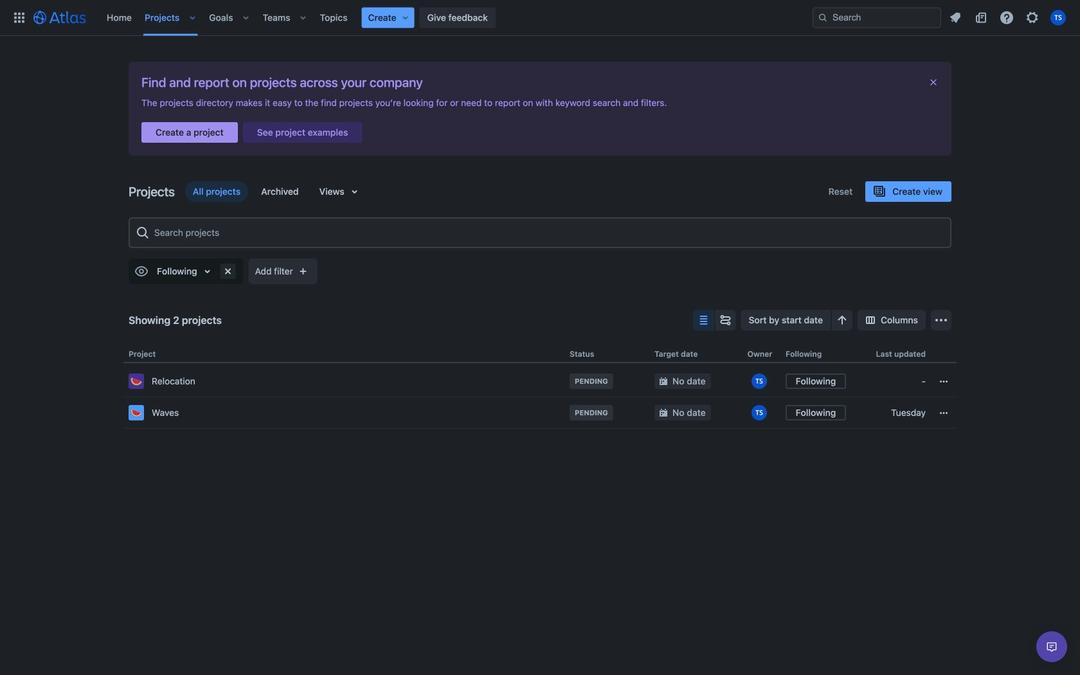 Task type: describe. For each thing, give the bounding box(es) containing it.
more options image
[[934, 313, 949, 328]]

open intercom messenger image
[[1045, 639, 1060, 655]]

close banner image
[[929, 77, 939, 87]]

help image
[[1000, 10, 1015, 25]]

Search projects field
[[151, 221, 945, 244]]

following image
[[134, 264, 149, 279]]

account image
[[1051, 10, 1066, 25]]

search image
[[818, 13, 828, 23]]



Task type: locate. For each thing, give the bounding box(es) containing it.
reverse sort order image
[[835, 313, 850, 328]]

notifications image
[[948, 10, 963, 25]]

banner
[[0, 0, 1081, 36]]

switch to... image
[[12, 10, 27, 25]]

display as list image
[[696, 313, 712, 328]]

top element
[[8, 0, 813, 36]]

None search field
[[813, 7, 942, 28]]

search projects image
[[135, 225, 151, 241]]

display as timeline image
[[718, 313, 734, 328]]

settings image
[[1025, 10, 1041, 25]]

Search field
[[813, 7, 942, 28]]



Task type: vqa. For each thing, say whether or not it's contained in the screenshot.
'write'
no



